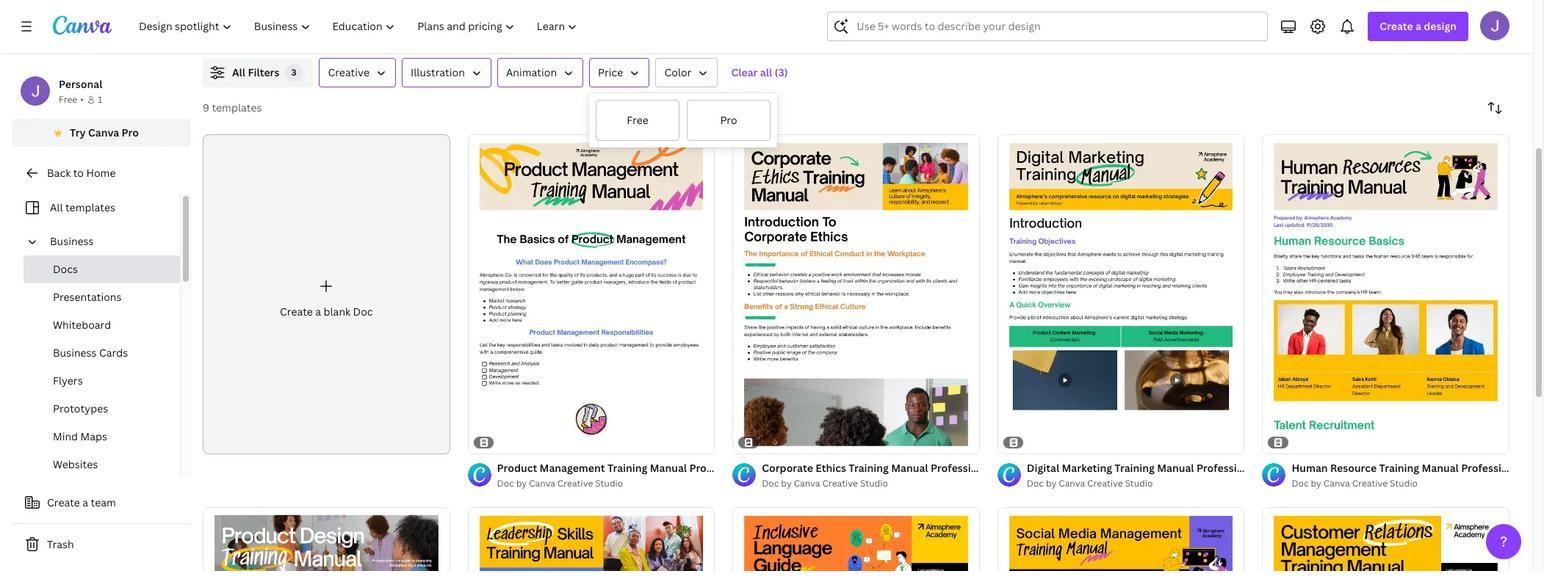 Task type: locate. For each thing, give the bounding box(es) containing it.
free •
[[59, 93, 84, 106]]

2 vertical spatial a
[[83, 496, 88, 510]]

business for business cards
[[53, 346, 97, 360]]

business cards
[[53, 346, 128, 360]]

1 horizontal spatial templates
[[212, 101, 262, 115]]

maps
[[80, 430, 107, 444]]

pro up 'back to home' link
[[122, 126, 139, 140]]

flyers link
[[24, 367, 180, 395]]

0 horizontal spatial templates
[[65, 201, 115, 215]]

1 doc by canva creative studio link from the left
[[497, 477, 715, 492]]

creative up the leadership skills training manual professional doc in yellow green purple playful professional style image
[[558, 478, 593, 490]]

jacob simon image
[[1480, 11, 1510, 40]]

1 studio from the left
[[595, 478, 623, 490]]

doc
[[353, 305, 373, 319], [497, 478, 514, 490], [1027, 478, 1044, 490], [762, 478, 779, 490], [1292, 478, 1309, 490]]

3 filter options selected element
[[285, 64, 303, 82]]

doc by canva creative studio up customer relations management training manual professional doc in yellow black white playful professional style image
[[1292, 478, 1418, 490]]

1
[[98, 93, 102, 106]]

canva for product management training manual professional doc in yellow green pink playful professional style image
[[529, 478, 555, 490]]

1 vertical spatial business
[[53, 346, 97, 360]]

3 studio from the left
[[860, 478, 888, 490]]

try canva pro button
[[12, 119, 191, 147]]

creative up inclusive language guide professional doc in orange yellow purple playful professional style image
[[822, 478, 858, 490]]

doc by canva creative studio up the leadership skills training manual professional doc in yellow green purple playful professional style image
[[497, 478, 623, 490]]

create left design at the right top of the page
[[1380, 19, 1413, 33]]

free down the price button
[[627, 113, 649, 127]]

create
[[1380, 19, 1413, 33], [280, 305, 313, 319], [47, 496, 80, 510]]

product design training manual professional doc in purple green orange playful professional style image
[[203, 507, 450, 572]]

3 doc by canva creative studio link from the left
[[762, 477, 980, 492]]

doc by canva creative studio link up inclusive language guide professional doc in orange yellow purple playful professional style image
[[762, 477, 980, 492]]

all down back
[[50, 201, 63, 215]]

all templates link
[[21, 194, 171, 222]]

pro
[[720, 113, 737, 127], [122, 126, 139, 140]]

None search field
[[828, 12, 1268, 41]]

animation button
[[497, 58, 583, 87]]

0 vertical spatial all
[[232, 65, 245, 79]]

1 horizontal spatial pro
[[720, 113, 737, 127]]

2 by from the left
[[1046, 478, 1057, 490]]

create inside the create a team button
[[47, 496, 80, 510]]

studio
[[595, 478, 623, 490], [1125, 478, 1153, 490], [860, 478, 888, 490], [1390, 478, 1418, 490]]

doc by canva creative studio link up social media management training manual professional doc in yellow purple blue playful professional style image
[[1027, 477, 1245, 492]]

doc by canva creative studio
[[497, 478, 623, 490], [1027, 478, 1153, 490], [762, 478, 888, 490], [1292, 478, 1418, 490]]

price
[[598, 65, 623, 79]]

all
[[232, 65, 245, 79], [50, 201, 63, 215]]

doc by canva creative studio for inclusive language guide professional doc in orange yellow purple playful professional style image
[[762, 478, 888, 490]]

create inside the create a blank doc element
[[280, 305, 313, 319]]

creative
[[328, 65, 370, 79], [558, 478, 593, 490], [1087, 478, 1123, 490], [822, 478, 858, 490], [1352, 478, 1388, 490]]

try canva pro
[[70, 126, 139, 140]]

doc by canva creative studio link up the leadership skills training manual professional doc in yellow green purple playful professional style image
[[497, 477, 715, 492]]

leadership skills training manual professional doc in yellow green purple playful professional style image
[[468, 508, 715, 572]]

1 horizontal spatial create
[[280, 305, 313, 319]]

doc by canva creative studio link
[[497, 477, 715, 492], [1027, 477, 1245, 492], [762, 477, 980, 492], [1292, 477, 1510, 492]]

presentations link
[[24, 284, 180, 312]]

free
[[59, 93, 77, 106], [627, 113, 649, 127]]

creative inside button
[[328, 65, 370, 79]]

create a blank doc element
[[203, 134, 450, 454]]

clear all (3)
[[731, 65, 788, 79]]

creative up customer relations management training manual professional doc in yellow black white playful professional style image
[[1352, 478, 1388, 490]]

1 vertical spatial create
[[280, 305, 313, 319]]

0 horizontal spatial free
[[59, 93, 77, 106]]

1 doc by canva creative studio from the left
[[497, 478, 623, 490]]

a left 'blank' in the left bottom of the page
[[315, 305, 321, 319]]

color
[[664, 65, 692, 79]]

doc for digital marketing training manual professional doc in green purple yellow playful professional style image
[[1027, 478, 1044, 490]]

design
[[1424, 19, 1457, 33]]

studio up inclusive language guide professional doc in orange yellow purple playful professional style image
[[860, 478, 888, 490]]

by for customer relations management training manual professional doc in yellow black white playful professional style image's doc by canva creative studio link
[[1311, 478, 1322, 490]]

by for social media management training manual professional doc in yellow purple blue playful professional style image's doc by canva creative studio link
[[1046, 478, 1057, 490]]

2 vertical spatial create
[[47, 496, 80, 510]]

2 horizontal spatial a
[[1416, 19, 1422, 33]]

create inside create a design dropdown button
[[1380, 19, 1413, 33]]

1 horizontal spatial free
[[627, 113, 649, 127]]

2 doc by canva creative studio from the left
[[1027, 478, 1153, 490]]

by for doc by canva creative studio link associated with the leadership skills training manual professional doc in yellow green purple playful professional style image
[[516, 478, 527, 490]]

2 horizontal spatial create
[[1380, 19, 1413, 33]]

free for free •
[[59, 93, 77, 106]]

create a design
[[1380, 19, 1457, 33]]

canva for 'human resource training manual professional doc in beige yellow pink playful professional style' image
[[1324, 478, 1350, 490]]

2 doc by canva creative studio link from the left
[[1027, 477, 1245, 492]]

4 doc by canva creative studio from the left
[[1292, 478, 1418, 490]]

digital marketing training manual professional doc in green purple yellow playful professional style image
[[998, 134, 1245, 454]]

a left design at the right top of the page
[[1416, 19, 1422, 33]]

templates right 9
[[212, 101, 262, 115]]

color button
[[656, 58, 718, 87]]

team
[[91, 496, 116, 510]]

clear
[[731, 65, 758, 79]]

business
[[50, 234, 94, 248], [53, 346, 97, 360]]

a inside button
[[83, 496, 88, 510]]

doc by canva creative studio up social media management training manual professional doc in yellow purple blue playful professional style image
[[1027, 478, 1153, 490]]

create a blank doc
[[280, 305, 373, 319]]

1 vertical spatial a
[[315, 305, 321, 319]]

1 horizontal spatial a
[[315, 305, 321, 319]]

0 vertical spatial business
[[50, 234, 94, 248]]

1 horizontal spatial all
[[232, 65, 245, 79]]

doc by canva creative studio link for the leadership skills training manual professional doc in yellow green purple playful professional style image
[[497, 477, 715, 492]]

free inside "button"
[[627, 113, 649, 127]]

canva
[[88, 126, 119, 140], [529, 478, 555, 490], [1059, 478, 1085, 490], [794, 478, 820, 490], [1324, 478, 1350, 490]]

free button
[[595, 99, 680, 142]]

blank
[[324, 305, 351, 319]]

a left team
[[83, 496, 88, 510]]

0 horizontal spatial a
[[83, 496, 88, 510]]

a for design
[[1416, 19, 1422, 33]]

a
[[1416, 19, 1422, 33], [315, 305, 321, 319], [83, 496, 88, 510]]

0 horizontal spatial create
[[47, 496, 80, 510]]

mind maps
[[53, 430, 107, 444]]

3
[[291, 66, 297, 79]]

canva inside button
[[88, 126, 119, 140]]

top level navigation element
[[129, 12, 590, 41]]

0 horizontal spatial pro
[[122, 126, 139, 140]]

0 horizontal spatial all
[[50, 201, 63, 215]]

doc by canva creative studio up inclusive language guide professional doc in orange yellow purple playful professional style image
[[762, 478, 888, 490]]

doc by canva creative studio for customer relations management training manual professional doc in yellow black white playful professional style image
[[1292, 478, 1418, 490]]

0 vertical spatial a
[[1416, 19, 1422, 33]]

1 vertical spatial free
[[627, 113, 649, 127]]

templates down back to home
[[65, 201, 115, 215]]

2 studio from the left
[[1125, 478, 1153, 490]]

back
[[47, 166, 71, 180]]

create left team
[[47, 496, 80, 510]]

human resource training manual professional doc in beige yellow pink playful professional style image
[[1263, 134, 1510, 454]]

all templates
[[50, 201, 115, 215]]

business up "docs"
[[50, 234, 94, 248]]

4 studio from the left
[[1390, 478, 1418, 490]]

1 vertical spatial all
[[50, 201, 63, 215]]

create a blank doc link
[[203, 134, 450, 454]]

a inside dropdown button
[[1416, 19, 1422, 33]]

pro down "clear"
[[720, 113, 737, 127]]

business up flyers
[[53, 346, 97, 360]]

create a team button
[[12, 489, 191, 518]]

doc for 'human resource training manual professional doc in beige yellow pink playful professional style' image
[[1292, 478, 1309, 490]]

create for create a team
[[47, 496, 80, 510]]

3 by from the left
[[781, 478, 792, 490]]

create left 'blank' in the left bottom of the page
[[280, 305, 313, 319]]

social media management training manual professional doc in yellow purple blue playful professional style image
[[998, 508, 1245, 572]]

doc inside the create a blank doc element
[[353, 305, 373, 319]]

0 vertical spatial create
[[1380, 19, 1413, 33]]

(3)
[[775, 65, 788, 79]]

3 doc by canva creative studio from the left
[[762, 478, 888, 490]]

creative up social media management training manual professional doc in yellow purple blue playful professional style image
[[1087, 478, 1123, 490]]

4 by from the left
[[1311, 478, 1322, 490]]

1 vertical spatial templates
[[65, 201, 115, 215]]

flyers
[[53, 374, 83, 388]]

templates inside the all templates link
[[65, 201, 115, 215]]

creative button
[[319, 58, 396, 87]]

studio up customer relations management training manual professional doc in yellow black white playful professional style image
[[1390, 478, 1418, 490]]

by
[[516, 478, 527, 490], [1046, 478, 1057, 490], [781, 478, 792, 490], [1311, 478, 1322, 490]]

creative down top level navigation element
[[328, 65, 370, 79]]

all
[[760, 65, 772, 79]]

free left •
[[59, 93, 77, 106]]

•
[[80, 93, 84, 106]]

all for all filters
[[232, 65, 245, 79]]

doc by canva creative studio link up customer relations management training manual professional doc in yellow black white playful professional style image
[[1292, 477, 1510, 492]]

pro button
[[686, 99, 771, 142]]

0 vertical spatial templates
[[212, 101, 262, 115]]

studio up social media management training manual professional doc in yellow purple blue playful professional style image
[[1125, 478, 1153, 490]]

0 vertical spatial free
[[59, 93, 77, 106]]

1 by from the left
[[516, 478, 527, 490]]

studio up the leadership skills training manual professional doc in yellow green purple playful professional style image
[[595, 478, 623, 490]]

templates
[[212, 101, 262, 115], [65, 201, 115, 215]]

all left filters
[[232, 65, 245, 79]]

4 doc by canva creative studio link from the left
[[1292, 477, 1510, 492]]



Task type: vqa. For each thing, say whether or not it's contained in the screenshot.
the Illustration
yes



Task type: describe. For each thing, give the bounding box(es) containing it.
websites
[[53, 458, 98, 472]]

templates for all templates
[[65, 201, 115, 215]]

create a design button
[[1368, 12, 1469, 41]]

doc by canva creative studio for the leadership skills training manual professional doc in yellow green purple playful professional style image
[[497, 478, 623, 490]]

doc for "corporate ethics training manual professional doc in yellow orange green playful professional style" image
[[762, 478, 779, 490]]

free for free
[[627, 113, 649, 127]]

back to home link
[[12, 159, 191, 188]]

pro inside try canva pro button
[[122, 126, 139, 140]]

customer relations management training manual professional doc in yellow black white playful professional style image
[[1263, 508, 1510, 572]]

personal
[[59, 77, 102, 91]]

studio for inclusive language guide professional doc in orange yellow purple playful professional style image
[[860, 478, 888, 490]]

whiteboard link
[[24, 312, 180, 339]]

canva for "corporate ethics training manual professional doc in yellow orange green playful professional style" image
[[794, 478, 820, 490]]

templates for 9 templates
[[212, 101, 262, 115]]

trash
[[47, 538, 74, 552]]

studio for the leadership skills training manual professional doc in yellow green purple playful professional style image
[[595, 478, 623, 490]]

creative for 'human resource training manual professional doc in beige yellow pink playful professional style' image
[[1352, 478, 1388, 490]]

product management training manual professional doc in yellow green pink playful professional style image
[[468, 134, 715, 454]]

mind maps link
[[24, 423, 180, 451]]

docs
[[53, 262, 78, 276]]

studio for social media management training manual professional doc in yellow purple blue playful professional style image
[[1125, 478, 1153, 490]]

9 templates
[[203, 101, 262, 115]]

home
[[86, 166, 116, 180]]

Search search field
[[857, 12, 1259, 40]]

doc by canva creative studio for social media management training manual professional doc in yellow purple blue playful professional style image
[[1027, 478, 1153, 490]]

clear all (3) button
[[724, 58, 795, 87]]

doc by canva creative studio link for social media management training manual professional doc in yellow purple blue playful professional style image
[[1027, 477, 1245, 492]]

price button
[[589, 58, 650, 87]]

doc by canva creative studio link for customer relations management training manual professional doc in yellow black white playful professional style image
[[1292, 477, 1510, 492]]

creative for product management training manual professional doc in yellow green pink playful professional style image
[[558, 478, 593, 490]]

studio for customer relations management training manual professional doc in yellow black white playful professional style image
[[1390, 478, 1418, 490]]

back to home
[[47, 166, 116, 180]]

canva for digital marketing training manual professional doc in green purple yellow playful professional style image
[[1059, 478, 1085, 490]]

to
[[73, 166, 84, 180]]

trash link
[[12, 530, 191, 560]]

by for doc by canva creative studio link for inclusive language guide professional doc in orange yellow purple playful professional style image
[[781, 478, 792, 490]]

animation
[[506, 65, 557, 79]]

a for blank
[[315, 305, 321, 319]]

creative for "corporate ethics training manual professional doc in yellow orange green playful professional style" image
[[822, 478, 858, 490]]

pro inside pro button
[[720, 113, 737, 127]]

whiteboard
[[53, 318, 111, 332]]

9
[[203, 101, 209, 115]]

cards
[[99, 346, 128, 360]]

all filters
[[232, 65, 280, 79]]

illustration button
[[402, 58, 491, 87]]

try
[[70, 126, 86, 140]]

presentations
[[53, 290, 122, 304]]

websites link
[[24, 451, 180, 479]]

Sort by button
[[1480, 93, 1510, 123]]

doc by canva creative studio link for inclusive language guide professional doc in orange yellow purple playful professional style image
[[762, 477, 980, 492]]

business link
[[44, 228, 171, 256]]

corporate ethics training manual professional doc in yellow orange green playful professional style image
[[733, 134, 980, 454]]

mind
[[53, 430, 78, 444]]

create for create a design
[[1380, 19, 1413, 33]]

all for all templates
[[50, 201, 63, 215]]

prototypes link
[[24, 395, 180, 423]]

business for business
[[50, 234, 94, 248]]

business cards link
[[24, 339, 180, 367]]

a for team
[[83, 496, 88, 510]]

inclusive language guide professional doc in orange yellow purple playful professional style image
[[733, 508, 980, 572]]

create for create a blank doc
[[280, 305, 313, 319]]

illustration
[[411, 65, 465, 79]]

create a team
[[47, 496, 116, 510]]

prototypes
[[53, 402, 108, 416]]

filters
[[248, 65, 280, 79]]

doc for product management training manual professional doc in yellow green pink playful professional style image
[[497, 478, 514, 490]]

creative for digital marketing training manual professional doc in green purple yellow playful professional style image
[[1087, 478, 1123, 490]]



